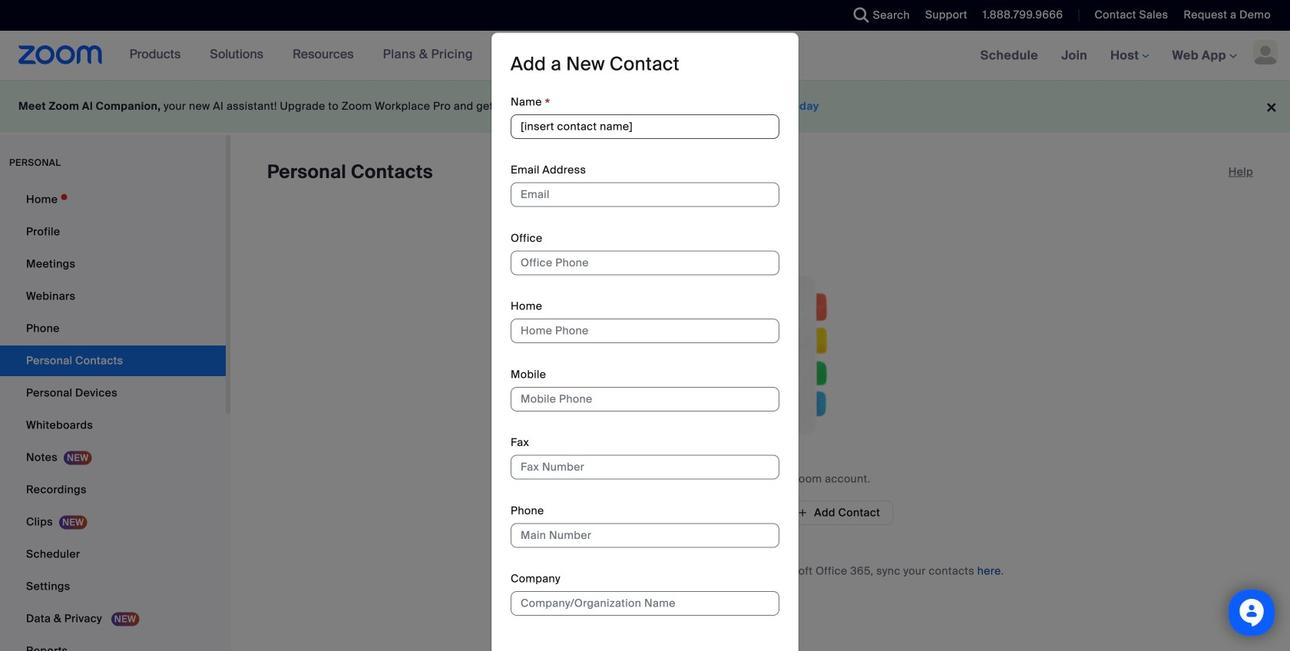Task type: describe. For each thing, give the bounding box(es) containing it.
Email text field
[[511, 183, 780, 207]]

Company/Organization Name text field
[[511, 591, 780, 616]]

meetings navigation
[[969, 31, 1290, 81]]

Office Phone text field
[[511, 251, 780, 275]]



Task type: locate. For each thing, give the bounding box(es) containing it.
Mobile Phone text field
[[511, 387, 780, 412]]

First and Last Name text field
[[511, 114, 780, 139]]

add image
[[797, 506, 808, 520]]

Home Phone text field
[[511, 319, 780, 343]]

product information navigation
[[118, 31, 485, 80]]

banner
[[0, 31, 1290, 81]]

Main Number text field
[[511, 523, 780, 548]]

personal menu menu
[[0, 184, 226, 651]]

footer
[[0, 80, 1290, 133]]

dialog
[[492, 33, 799, 651]]

Fax Number text field
[[511, 455, 780, 480]]



Task type: vqa. For each thing, say whether or not it's contained in the screenshot.
12/12/2023, in the right of the page
no



